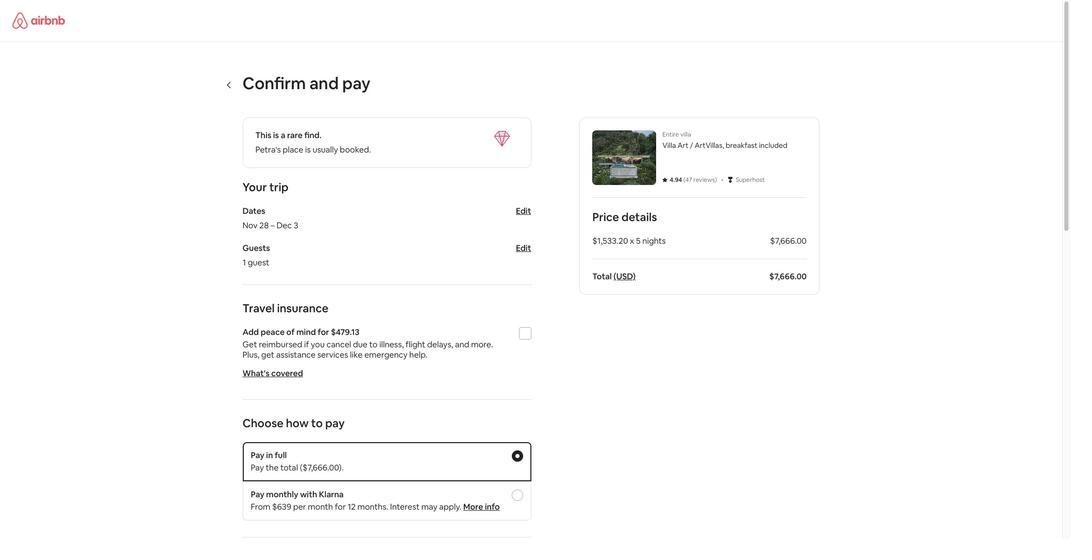 Task type: vqa. For each thing, say whether or not it's contained in the screenshot.
trip
yes



Task type: locate. For each thing, give the bounding box(es) containing it.
to
[[369, 339, 378, 350], [311, 416, 323, 431]]

assistance
[[276, 350, 316, 360]]

to inside the add peace of mind for $479.13 get reimbursed if you cancel due to illness, flight delays, and more. plus, get assistance services like emergency help.
[[369, 339, 378, 350]]

12
[[348, 502, 356, 513]]

0 vertical spatial is
[[273, 130, 279, 141]]

you
[[311, 339, 325, 350]]

dates
[[243, 206, 265, 217]]

included
[[759, 141, 787, 150]]

1 horizontal spatial for
[[335, 502, 346, 513]]

trip
[[269, 180, 289, 194]]

guests
[[243, 243, 270, 254]]

klarna
[[319, 489, 344, 500]]

pay
[[251, 450, 264, 461], [251, 462, 264, 473], [251, 489, 264, 500]]

0 horizontal spatial is
[[273, 130, 279, 141]]

1 vertical spatial pay
[[251, 462, 264, 473]]

1 vertical spatial edit
[[516, 243, 531, 254]]

a
[[281, 130, 285, 141]]

details
[[621, 210, 657, 224]]

1 edit from the top
[[516, 206, 531, 217]]

1 vertical spatial to
[[311, 416, 323, 431]]

edit for dates nov 28 – dec 3
[[516, 206, 531, 217]]

None radio
[[512, 490, 523, 501]]

what's covered button
[[243, 368, 303, 379]]

1 vertical spatial edit button
[[516, 243, 531, 254]]

this
[[255, 130, 271, 141]]

help.
[[409, 350, 428, 360]]

edit button
[[516, 206, 531, 217], [516, 243, 531, 254]]

pay monthly with klarna from $639 per month for 12 months. interest may apply. more info
[[251, 489, 500, 513]]

(usd) button
[[613, 271, 636, 282]]

$479.13
[[331, 327, 360, 338]]

2 vertical spatial pay
[[251, 489, 264, 500]]

guest
[[248, 257, 269, 268]]

may
[[421, 502, 438, 513]]

pay inside "pay monthly with klarna from $639 per month for 12 months. interest may apply. more info"
[[251, 489, 264, 500]]

superhost
[[736, 176, 765, 184]]

3
[[294, 220, 298, 231]]

pay for pay in full pay the total ($7,666.00).
[[251, 450, 264, 461]]

None radio
[[512, 451, 523, 462]]

1 vertical spatial $7,666.00
[[769, 271, 807, 282]]

0 vertical spatial edit
[[516, 206, 531, 217]]

1
[[243, 257, 246, 268]]

for left 12
[[335, 502, 346, 513]]

1 horizontal spatial is
[[305, 144, 311, 155]]

of
[[286, 327, 295, 338]]

back image
[[225, 81, 233, 89]]

1 vertical spatial is
[[305, 144, 311, 155]]

edit
[[516, 206, 531, 217], [516, 243, 531, 254]]

mind
[[296, 327, 316, 338]]

2 pay from the top
[[251, 462, 264, 473]]

for up you
[[318, 327, 329, 338]]

1 vertical spatial pay
[[325, 416, 345, 431]]

0 vertical spatial pay
[[342, 73, 371, 94]]

pay up from
[[251, 489, 264, 500]]

is left 'a'
[[273, 130, 279, 141]]

flight
[[406, 339, 426, 350]]

choose how to pay
[[243, 416, 345, 431]]

1 vertical spatial for
[[335, 502, 346, 513]]

full
[[275, 450, 287, 461]]

total
[[592, 271, 612, 282]]

0 vertical spatial to
[[369, 339, 378, 350]]

2 edit button from the top
[[516, 243, 531, 254]]

1 horizontal spatial and
[[455, 339, 469, 350]]

get
[[243, 339, 257, 350]]

0 vertical spatial and
[[310, 73, 339, 94]]

and right the confirm
[[310, 73, 339, 94]]

choose
[[243, 416, 284, 431]]

pay
[[342, 73, 371, 94], [325, 416, 345, 431]]

is
[[273, 130, 279, 141], [305, 144, 311, 155]]

due
[[353, 339, 368, 350]]

and inside the add peace of mind for $479.13 get reimbursed if you cancel due to illness, flight delays, and more. plus, get assistance services like emergency help.
[[455, 339, 469, 350]]

4.94 ( 47 reviews )
[[670, 176, 717, 184]]

($7,666.00).
[[300, 462, 344, 473]]

for
[[318, 327, 329, 338], [335, 502, 346, 513]]

and left more.
[[455, 339, 469, 350]]

$639
[[272, 502, 291, 513]]

travel insurance
[[243, 301, 329, 316]]

month
[[308, 502, 333, 513]]

add peace of mind for $479.13 get reimbursed if you cancel due to illness, flight delays, and more. plus, get assistance services like emergency help.
[[243, 327, 493, 360]]

0 vertical spatial edit button
[[516, 206, 531, 217]]

1 pay from the top
[[251, 450, 264, 461]]

0 vertical spatial pay
[[251, 450, 264, 461]]

booked.
[[340, 144, 371, 155]]

1 edit button from the top
[[516, 206, 531, 217]]

delays,
[[427, 339, 453, 350]]

0 horizontal spatial for
[[318, 327, 329, 338]]

$1,533.20 x 5 nights
[[592, 236, 666, 246]]

0 vertical spatial for
[[318, 327, 329, 338]]

dec
[[277, 220, 292, 231]]

edit for guests 1 guest
[[516, 243, 531, 254]]

to right how
[[311, 416, 323, 431]]

interest
[[390, 502, 420, 513]]

price
[[592, 210, 619, 224]]

with
[[300, 489, 317, 500]]

47
[[685, 176, 692, 184]]

to right due
[[369, 339, 378, 350]]

dates nov 28 – dec 3
[[243, 206, 298, 231]]

rare
[[287, 130, 303, 141]]

and
[[310, 73, 339, 94], [455, 339, 469, 350]]

travel
[[243, 301, 275, 316]]

reviews
[[693, 176, 715, 184]]

0 vertical spatial $7,666.00
[[770, 236, 807, 246]]

plus,
[[243, 350, 260, 360]]

0 horizontal spatial to
[[311, 416, 323, 431]]

1 horizontal spatial to
[[369, 339, 378, 350]]

from
[[251, 502, 270, 513]]

5
[[636, 236, 641, 246]]

2 edit from the top
[[516, 243, 531, 254]]

1 vertical spatial and
[[455, 339, 469, 350]]

illness,
[[379, 339, 404, 350]]

cancel
[[327, 339, 351, 350]]

add
[[243, 327, 259, 338]]

pay left in
[[251, 450, 264, 461]]

what's covered
[[243, 368, 303, 379]]

3 pay from the top
[[251, 489, 264, 500]]

peace
[[261, 327, 285, 338]]

pay left the
[[251, 462, 264, 473]]

is right place
[[305, 144, 311, 155]]



Task type: describe. For each thing, give the bounding box(es) containing it.
your trip
[[243, 180, 289, 194]]

edit button for guests 1 guest
[[516, 243, 531, 254]]

confirm and pay
[[243, 73, 371, 94]]

4.94
[[670, 176, 682, 184]]

$1,533.20
[[592, 236, 628, 246]]

this is a rare find. petra's place is usually booked.
[[255, 130, 371, 155]]

total (usd)
[[592, 271, 636, 282]]

place
[[283, 144, 303, 155]]

get
[[261, 350, 274, 360]]

)
[[715, 176, 717, 184]]

find.
[[304, 130, 322, 141]]

for inside the add peace of mind for $479.13 get reimbursed if you cancel due to illness, flight delays, and more. plus, get assistance services like emergency help.
[[318, 327, 329, 338]]

nights
[[642, 236, 666, 246]]

the
[[266, 462, 279, 473]]

edit button for dates nov 28 – dec 3
[[516, 206, 531, 217]]

pay in full pay the total ($7,666.00).
[[251, 450, 344, 473]]

28
[[259, 220, 269, 231]]

in
[[266, 450, 273, 461]]

$7,666.00 for total
[[769, 271, 807, 282]]

entire
[[662, 130, 679, 139]]

pay for pay monthly with klarna from $639 per month for 12 months. interest may apply. more info
[[251, 489, 264, 500]]

insurance
[[277, 301, 329, 316]]

0 horizontal spatial and
[[310, 73, 339, 94]]

more
[[463, 502, 483, 513]]

apply.
[[439, 502, 462, 513]]

emergency
[[365, 350, 408, 360]]

confirm
[[243, 73, 306, 94]]

–
[[271, 220, 275, 231]]

breakfast
[[726, 141, 757, 150]]

/
[[690, 141, 693, 150]]

•
[[721, 174, 723, 185]]

more info button
[[463, 502, 500, 513]]

villa
[[680, 130, 691, 139]]

services
[[317, 350, 348, 360]]

your
[[243, 180, 267, 194]]

nov
[[243, 220, 258, 231]]

info
[[485, 502, 500, 513]]

like
[[350, 350, 363, 360]]

price details
[[592, 210, 657, 224]]

monthly
[[266, 489, 298, 500]]

art
[[678, 141, 688, 150]]

guests 1 guest
[[243, 243, 270, 268]]

usually
[[313, 144, 338, 155]]

reimbursed
[[259, 339, 302, 350]]

for inside "pay monthly with klarna from $639 per month for 12 months. interest may apply. more info"
[[335, 502, 346, 513]]

$7,666.00 for $1,533.20 x 5 nights
[[770, 236, 807, 246]]

(usd)
[[613, 271, 636, 282]]

total
[[280, 462, 298, 473]]

more.
[[471, 339, 493, 350]]

per
[[293, 502, 306, 513]]

months.
[[358, 502, 388, 513]]

artvillas,
[[695, 141, 724, 150]]

how
[[286, 416, 309, 431]]

(
[[683, 176, 685, 184]]

petra's
[[255, 144, 281, 155]]



